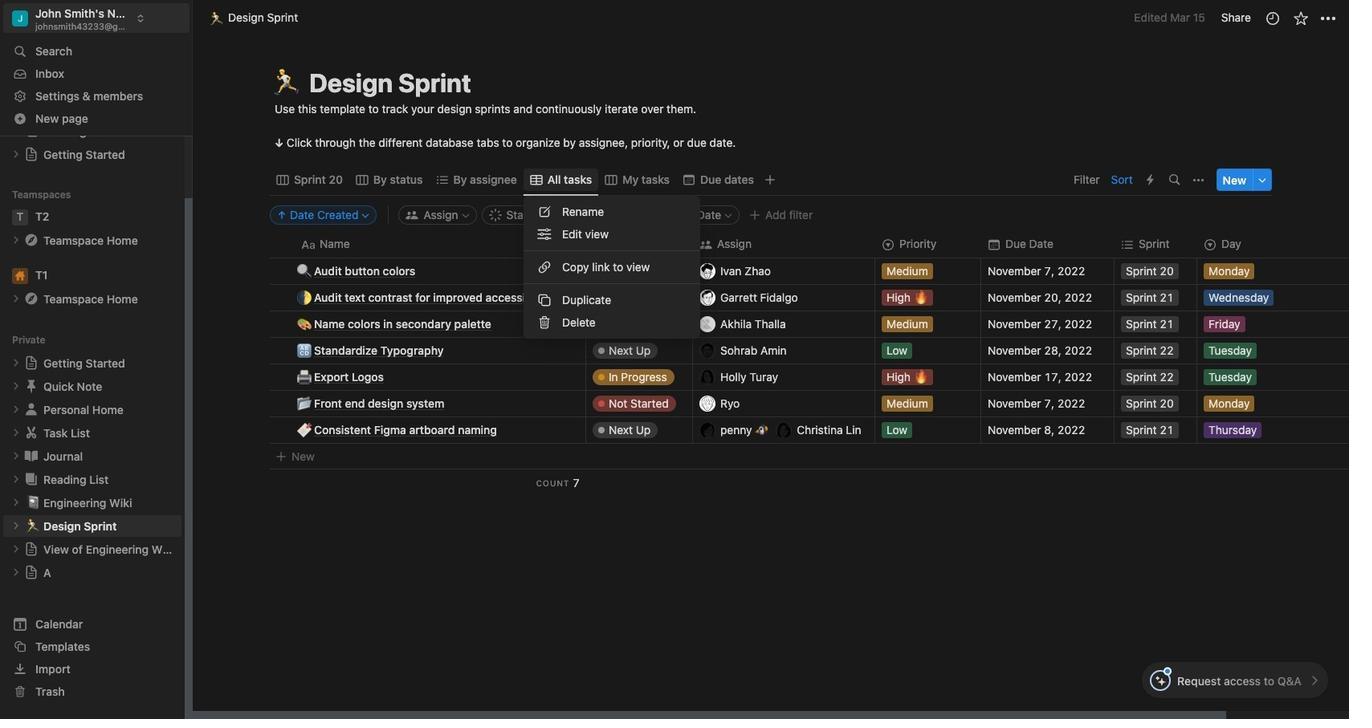Task type: describe. For each thing, give the bounding box(es) containing it.
🔖 image
[[297, 421, 312, 440]]

updates image
[[1265, 10, 1281, 26]]

favorite image
[[1293, 10, 1309, 26]]

t image
[[12, 209, 28, 226]]

5 tab from the left
[[599, 169, 676, 192]]

📂 image
[[297, 395, 312, 413]]

4 tab from the left
[[524, 169, 599, 192]]



Task type: vqa. For each thing, say whether or not it's contained in the screenshot.
1st row from the bottom
no



Task type: locate. For each thing, give the bounding box(es) containing it.
🔥 image
[[914, 288, 928, 306], [914, 367, 928, 386]]

2 tab from the left
[[349, 169, 429, 192]]

1 tab from the left
[[270, 169, 349, 192]]

0 vertical spatial 🔥 image
[[914, 288, 928, 306]]

🔍 image
[[297, 262, 312, 281]]

tab
[[270, 169, 349, 192], [349, 169, 429, 192], [429, 169, 524, 192], [524, 169, 599, 192], [599, 169, 676, 192], [676, 169, 761, 192]]

🎨 image
[[297, 315, 312, 334]]

🏃 image
[[210, 8, 224, 27]]

1 vertical spatial 🔥 image
[[914, 367, 928, 386]]

🏃 image
[[272, 64, 301, 102]]

3 tab from the left
[[429, 169, 524, 192]]

menu
[[524, 196, 700, 339]]

🌓 image
[[297, 289, 312, 307]]

🔥 image for 🖨 image
[[914, 367, 928, 386]]

tab list
[[270, 164, 1069, 196]]

🖨 image
[[297, 368, 312, 387]]

2 🔥 image from the top
[[914, 367, 928, 386]]

1 🔥 image from the top
[[914, 288, 928, 306]]

create and view automations image
[[1147, 175, 1154, 186]]

🔥 image for 🌓 icon
[[914, 288, 928, 306]]

6 tab from the left
[[676, 169, 761, 192]]

🔠 image
[[297, 342, 312, 360]]



